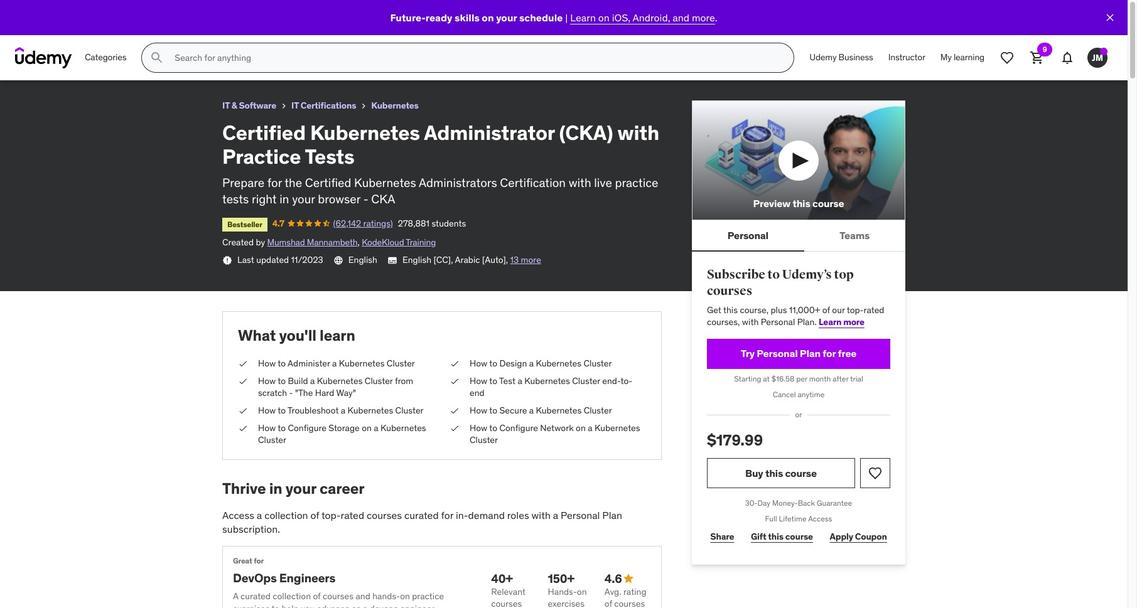Task type: vqa. For each thing, say whether or not it's contained in the screenshot.
'1,807,023'
no



Task type: locate. For each thing, give the bounding box(es) containing it.
a inside great for devops engineers a curated collection of courses and hands-on practice exercises to help you advance as a devops engineer.
[[363, 604, 368, 609]]

this for buy
[[766, 467, 784, 480]]

a inside how to configure network on a kubernetes cluster
[[588, 423, 593, 434]]

1 horizontal spatial access
[[809, 515, 833, 524]]

to inside how to test a kubernetes cluster end-to- end
[[490, 376, 498, 387]]

access inside access a collection of top-rated courses curated for in-demand roles with a personal plan subscription.
[[222, 509, 254, 522]]

for left in-
[[441, 509, 454, 522]]

0 horizontal spatial it
[[222, 100, 230, 111]]

teams
[[840, 229, 870, 242]]

1 english from the left
[[349, 254, 378, 266]]

english down training
[[403, 254, 432, 266]]

1 vertical spatial curated
[[241, 591, 271, 603]]

free
[[838, 348, 857, 360]]

more right 13
[[521, 254, 541, 266]]

top- down career
[[322, 509, 341, 522]]

0 horizontal spatial top-
[[322, 509, 341, 522]]

access down back
[[809, 515, 833, 524]]

your left the 'schedule'
[[496, 11, 517, 24]]

1 vertical spatial in
[[269, 479, 282, 499]]

bestseller up the udemy image
[[15, 23, 50, 33]]

1 vertical spatial your
[[292, 192, 315, 207]]

(62,142 ratings) up categories
[[87, 22, 147, 33]]

on right 150+
[[577, 587, 587, 598]]

.
[[715, 11, 718, 24]]

0 horizontal spatial bestseller
[[15, 23, 50, 33]]

exercises down a
[[233, 604, 270, 609]]

english right course language icon on the left top of the page
[[349, 254, 378, 266]]

you'll
[[279, 326, 317, 346]]

curated left in-
[[405, 509, 439, 522]]

(62,142 up mannambeth
[[333, 218, 361, 229]]

Search for anything text field
[[172, 47, 779, 68]]

0 horizontal spatial curated
[[241, 591, 271, 603]]

this inside button
[[766, 467, 784, 480]]

secure
[[500, 405, 527, 416]]

xsmall image down what
[[238, 358, 248, 371]]

udemy business link
[[803, 43, 881, 73]]

android,
[[633, 11, 671, 24]]

0 horizontal spatial plan
[[603, 509, 623, 522]]

ratings) up kodekloud
[[364, 218, 393, 229]]

278,881 students up training
[[398, 218, 466, 229]]

personal down preview
[[728, 229, 769, 242]]

this for get
[[724, 304, 738, 316]]

$16.58
[[772, 374, 795, 384]]

cluster down from
[[396, 405, 424, 416]]

configure inside "how to configure storage on a kubernetes cluster"
[[288, 423, 327, 434]]

it for it certifications
[[292, 100, 299, 111]]

on right storage
[[362, 423, 372, 434]]

0 horizontal spatial english
[[349, 254, 378, 266]]

a right test
[[518, 376, 523, 387]]

to for how to troubleshoot a kubernetes cluster
[[278, 405, 286, 416]]

- left "the on the left
[[289, 388, 293, 399]]

course for buy this course
[[786, 467, 817, 480]]

right
[[252, 192, 277, 207]]

xsmall image for how to administer a kubernetes cluster
[[238, 358, 248, 371]]

a
[[233, 591, 239, 603]]

instructor link
[[881, 43, 933, 73]]

2 it from the left
[[292, 100, 299, 111]]

0 vertical spatial -
[[364, 192, 369, 207]]

(cka)
[[559, 120, 613, 146]]

jm
[[1093, 52, 1104, 63]]

help
[[282, 604, 299, 609]]

for right great
[[254, 557, 264, 566]]

test
[[499, 376, 516, 387]]

english for english
[[349, 254, 378, 266]]

-
[[364, 192, 369, 207], [289, 388, 293, 399]]

1 horizontal spatial (62,142 ratings)
[[333, 218, 393, 229]]

1 horizontal spatial exercises
[[548, 599, 585, 609]]

it left &
[[222, 100, 230, 111]]

or
[[796, 410, 803, 420]]

curated down devops
[[241, 591, 271, 603]]

build
[[288, 376, 308, 387]]

collection up the help
[[273, 591, 311, 603]]

0 vertical spatial bestseller
[[15, 23, 50, 33]]

personal right roles at the left bottom
[[561, 509, 600, 522]]

configure down troubleshoot
[[288, 423, 327, 434]]

course up teams
[[813, 197, 845, 210]]

0 horizontal spatial (62,142 ratings)
[[87, 22, 147, 33]]

and right android,
[[673, 11, 690, 24]]

to for how to build a kubernetes cluster from scratch - "the hard way"
[[278, 376, 286, 387]]

1 vertical spatial bestseller
[[227, 220, 262, 229]]

gift this course link
[[748, 525, 817, 550]]

top- right our
[[847, 304, 864, 316]]

0 vertical spatial top-
[[847, 304, 864, 316]]

collection down 'thrive in your career'
[[265, 509, 308, 522]]

1 vertical spatial learn
[[819, 317, 842, 328]]

certified up "browser"
[[305, 175, 352, 190]]

cluster for how to test a kubernetes cluster end-to- end
[[573, 376, 601, 387]]

how inside "how to configure storage on a kubernetes cluster"
[[258, 423, 276, 434]]

thrive in your career
[[222, 479, 365, 499]]

get this course, plus 11,000+ of our top-rated courses, with personal plan.
[[707, 304, 885, 328]]

1 vertical spatial plan
[[603, 509, 623, 522]]

xsmall image
[[279, 101, 289, 111], [359, 101, 369, 111], [238, 358, 248, 371], [450, 358, 460, 371], [450, 405, 460, 418], [238, 423, 248, 435]]

of up 'you'
[[313, 591, 321, 603]]

- inside certified kubernetes administrator (cka) with practice tests prepare for the certified kubernetes administrators certification with live practice tests right in your browser - cka
[[364, 192, 369, 207]]

apply coupon button
[[827, 525, 891, 550]]

of down 'thrive in your career'
[[311, 509, 319, 522]]

preview
[[754, 197, 791, 210]]

how for how to secure a kubernetes cluster
[[470, 405, 488, 416]]

xsmall image left kubernetes link at the top left
[[359, 101, 369, 111]]

to
[[768, 267, 780, 283], [278, 358, 286, 370], [490, 358, 498, 370], [278, 376, 286, 387], [490, 376, 498, 387], [278, 405, 286, 416], [490, 405, 498, 416], [278, 423, 286, 434], [490, 423, 498, 434], [272, 604, 280, 609]]

with right roles at the left bottom
[[532, 509, 551, 522]]

avg. rating of courses
[[605, 587, 647, 609]]

certified down software
[[222, 120, 306, 146]]

with inside access a collection of top-rated courses curated for in-demand roles with a personal plan subscription.
[[532, 509, 551, 522]]

a right build at the bottom of page
[[310, 376, 315, 387]]

xsmall image for how to build a kubernetes cluster from scratch - "the hard way"
[[238, 376, 248, 388]]

1 horizontal spatial configure
[[500, 423, 538, 434]]

xsmall image right software
[[279, 101, 289, 111]]

starting
[[735, 374, 762, 384]]

per
[[797, 374, 808, 384]]

cluster up from
[[387, 358, 415, 370]]

devops
[[233, 571, 277, 586]]

1 vertical spatial (62,142 ratings)
[[333, 218, 393, 229]]

money-
[[773, 499, 798, 508]]

, left 13
[[506, 254, 508, 266]]

practice right live
[[615, 175, 659, 190]]

configure for storage
[[288, 423, 327, 434]]

in-
[[456, 509, 468, 522]]

1 horizontal spatial bestseller
[[227, 220, 262, 229]]

a inside how to build a kubernetes cluster from scratch - "the hard way"
[[310, 376, 315, 387]]

ready
[[426, 11, 453, 24]]

by
[[256, 237, 265, 248]]

exercises inside great for devops engineers a curated collection of courses and hands-on practice exercises to help you advance as a devops engineer.
[[233, 604, 270, 609]]

1 vertical spatial and
[[356, 591, 371, 603]]

browser
[[318, 192, 361, 207]]

a up storage
[[341, 405, 346, 416]]

your left career
[[286, 479, 317, 499]]

0 horizontal spatial ratings)
[[117, 22, 147, 33]]

hands-
[[373, 591, 400, 603]]

and
[[673, 11, 690, 24], [356, 591, 371, 603]]

mannambeth
[[307, 237, 358, 248]]

future-ready skills on your schedule | learn on ios, android, and more .
[[390, 11, 718, 24]]

to for subscribe to udemy's top courses
[[768, 267, 780, 283]]

how for how to configure storage on a kubernetes cluster
[[258, 423, 276, 434]]

of inside avg. rating of courses
[[605, 599, 613, 609]]

0 horizontal spatial and
[[356, 591, 371, 603]]

1 horizontal spatial and
[[673, 11, 690, 24]]

0 vertical spatial in
[[280, 192, 289, 207]]

a right roles at the left bottom
[[553, 509, 559, 522]]

0 horizontal spatial 278,881 students
[[152, 22, 220, 33]]

1 horizontal spatial wishlist image
[[1000, 50, 1015, 65]]

xsmall image for how to configure network on a kubernetes cluster
[[450, 423, 460, 435]]

4.7 up the udemy image
[[60, 22, 72, 33]]

personal inside access a collection of top-rated courses curated for in-demand roles with a personal plan subscription.
[[561, 509, 600, 522]]

0 horizontal spatial exercises
[[233, 604, 270, 609]]

on up engineer.
[[400, 591, 410, 603]]

a right "network"
[[588, 423, 593, 434]]

share button
[[707, 525, 738, 550]]

278,881 students up submit search image
[[152, 22, 220, 33]]

of inside access a collection of top-rated courses curated for in-demand roles with a personal plan subscription.
[[311, 509, 319, 522]]

to inside "how to configure storage on a kubernetes cluster"
[[278, 423, 286, 434]]

bestseller up created
[[227, 220, 262, 229]]

this up courses,
[[724, 304, 738, 316]]

this right buy
[[766, 467, 784, 480]]

practice
[[615, 175, 659, 190], [412, 591, 444, 603]]

1 horizontal spatial curated
[[405, 509, 439, 522]]

day
[[758, 499, 771, 508]]

cluster up end-
[[584, 358, 612, 370]]

course up back
[[786, 467, 817, 480]]

1 horizontal spatial top-
[[847, 304, 864, 316]]

buy
[[746, 467, 764, 480]]

collection
[[265, 509, 308, 522], [273, 591, 311, 603]]

1 horizontal spatial rated
[[864, 304, 885, 316]]

wishlist image
[[1000, 50, 1015, 65], [868, 466, 883, 481]]

it for it & software
[[222, 100, 230, 111]]

top- inside get this course, plus 11,000+ of our top-rated courses, with personal plan.
[[847, 304, 864, 316]]

0 horizontal spatial wishlist image
[[868, 466, 883, 481]]

0 vertical spatial practice
[[615, 175, 659, 190]]

ratings) up categories
[[117, 22, 147, 33]]

live
[[594, 175, 612, 190]]

with inside get this course, plus 11,000+ of our top-rated courses, with personal plan.
[[742, 317, 759, 328]]

at
[[764, 374, 770, 384]]

ratings)
[[117, 22, 147, 33], [364, 218, 393, 229]]

xsmall image for how to design a kubernetes cluster
[[450, 358, 460, 371]]

cluster for how to secure a kubernetes cluster
[[584, 405, 612, 416]]

top- inside access a collection of top-rated courses curated for in-demand roles with a personal plan subscription.
[[322, 509, 341, 522]]

plan.
[[798, 317, 817, 328]]

xsmall image up thrive
[[238, 423, 248, 435]]

2 horizontal spatial more
[[844, 317, 865, 328]]

1 vertical spatial ratings)
[[364, 218, 393, 229]]

0 horizontal spatial access
[[222, 509, 254, 522]]

cluster inside how to build a kubernetes cluster from scratch - "the hard way"
[[365, 376, 393, 387]]

my learning
[[941, 52, 985, 63]]

1 vertical spatial top-
[[322, 509, 341, 522]]

to inside how to build a kubernetes cluster from scratch - "the hard way"
[[278, 376, 286, 387]]

learn
[[571, 11, 596, 24], [819, 317, 842, 328]]

0 horizontal spatial -
[[289, 388, 293, 399]]

, left kodekloud
[[358, 237, 360, 248]]

0 vertical spatial curated
[[405, 509, 439, 522]]

278,881 up training
[[398, 218, 430, 229]]

it left "certifications"
[[292, 100, 299, 111]]

for left the
[[267, 175, 282, 190]]

administrators
[[419, 175, 497, 190]]

on inside "how to configure storage on a kubernetes cluster"
[[362, 423, 372, 434]]

practice
[[222, 144, 301, 170]]

1 configure from the left
[[288, 423, 327, 434]]

rated up "learn more" link
[[864, 304, 885, 316]]

1 vertical spatial practice
[[412, 591, 444, 603]]

cluster down end-
[[584, 405, 612, 416]]

1 horizontal spatial ,
[[506, 254, 508, 266]]

1 vertical spatial (62,142
[[333, 218, 361, 229]]

cluster for how to administer a kubernetes cluster
[[387, 358, 415, 370]]

how to troubleshoot a kubernetes cluster
[[258, 405, 424, 416]]

(62,142 up categories
[[87, 22, 115, 33]]

how inside how to configure network on a kubernetes cluster
[[470, 423, 488, 434]]

a up how to build a kubernetes cluster from scratch - "the hard way"
[[332, 358, 337, 370]]

1 vertical spatial -
[[289, 388, 293, 399]]

- inside how to build a kubernetes cluster from scratch - "the hard way"
[[289, 388, 293, 399]]

in right thrive
[[269, 479, 282, 499]]

for inside access a collection of top-rated courses curated for in-demand roles with a personal plan subscription.
[[441, 509, 454, 522]]

rated inside access a collection of top-rated courses curated for in-demand roles with a personal plan subscription.
[[341, 509, 365, 522]]

1 horizontal spatial learn
[[819, 317, 842, 328]]

course down lifetime
[[786, 532, 814, 543]]

my
[[941, 52, 952, 63]]

1 horizontal spatial 4.7
[[273, 218, 285, 229]]

1 horizontal spatial practice
[[615, 175, 659, 190]]

practice up engineer.
[[412, 591, 444, 603]]

0 horizontal spatial practice
[[412, 591, 444, 603]]

how inside how to build a kubernetes cluster from scratch - "the hard way"
[[258, 376, 276, 387]]

to inside how to configure network on a kubernetes cluster
[[490, 423, 498, 434]]

of down avg. on the right bottom of page
[[605, 599, 613, 609]]

how inside how to test a kubernetes cluster end-to- end
[[470, 376, 488, 387]]

0 vertical spatial more
[[692, 11, 715, 24]]

this inside button
[[793, 197, 811, 210]]

how for how to administer a kubernetes cluster
[[258, 358, 276, 370]]

this inside get this course, plus 11,000+ of our top-rated courses, with personal plan.
[[724, 304, 738, 316]]

rated down career
[[341, 509, 365, 522]]

of left our
[[823, 304, 831, 316]]

udemy image
[[15, 47, 72, 68]]

0 vertical spatial 278,881
[[152, 22, 183, 33]]

how to configure storage on a kubernetes cluster
[[258, 423, 426, 446]]

cluster down end
[[470, 435, 498, 446]]

1 horizontal spatial it
[[292, 100, 299, 111]]

0 vertical spatial course
[[813, 197, 845, 210]]

a right the as
[[363, 604, 368, 609]]

it certifications link
[[292, 98, 356, 114]]

1 horizontal spatial english
[[403, 254, 432, 266]]

to for how to design a kubernetes cluster
[[490, 358, 498, 370]]

a up subscription.
[[257, 509, 262, 522]]

personal up the $16.58
[[757, 348, 798, 360]]

1 vertical spatial 278,881
[[398, 218, 430, 229]]

course inside button
[[813, 197, 845, 210]]

troubleshoot
[[288, 405, 339, 416]]

1 it from the left
[[222, 100, 230, 111]]

closed captions image
[[388, 255, 398, 265]]

cluster inside how to test a kubernetes cluster end-to- end
[[573, 376, 601, 387]]

curated inside access a collection of top-rated courses curated for in-demand roles with a personal plan subscription.
[[405, 509, 439, 522]]

schedule
[[520, 11, 563, 24]]

certified
[[222, 120, 306, 146], [305, 175, 352, 190]]

exercises down hands-
[[548, 599, 585, 609]]

this for gift
[[769, 532, 784, 543]]

tab list
[[692, 221, 906, 252]]

1 vertical spatial course
[[786, 467, 817, 480]]

1 horizontal spatial -
[[364, 192, 369, 207]]

0 horizontal spatial students
[[186, 22, 220, 33]]

cluster
[[387, 358, 415, 370], [584, 358, 612, 370], [365, 376, 393, 387], [573, 376, 601, 387], [396, 405, 424, 416], [584, 405, 612, 416], [258, 435, 287, 446], [470, 435, 498, 446]]

11,000+
[[790, 304, 821, 316]]

cluster down scratch
[[258, 435, 287, 446]]

it
[[222, 100, 230, 111], [292, 100, 299, 111]]

xsmall image for how to secure a kubernetes cluster
[[450, 405, 460, 418]]

1 horizontal spatial 278,881 students
[[398, 218, 466, 229]]

collection inside great for devops engineers a curated collection of courses and hands-on practice exercises to help you advance as a devops engineer.
[[273, 591, 311, 603]]

1 vertical spatial rated
[[341, 509, 365, 522]]

courses inside avg. rating of courses
[[615, 599, 645, 609]]

curated inside great for devops engineers a curated collection of courses and hands-on practice exercises to help you advance as a devops engineer.
[[241, 591, 271, 603]]

prepare
[[222, 175, 265, 190]]

[auto]
[[482, 254, 506, 266]]

udemy's
[[783, 267, 832, 283]]

configure down secure
[[500, 423, 538, 434]]

0 vertical spatial learn
[[571, 11, 596, 24]]

0 horizontal spatial more
[[521, 254, 541, 266]]

2 vertical spatial course
[[786, 532, 814, 543]]

1 vertical spatial 278,881 students
[[398, 218, 466, 229]]

personal inside button
[[728, 229, 769, 242]]

for
[[267, 175, 282, 190], [823, 348, 836, 360], [441, 509, 454, 522], [254, 557, 264, 566]]

lifetime
[[779, 515, 807, 524]]

preview this course
[[754, 197, 845, 210]]

on left ios,
[[599, 11, 610, 24]]

kubernetes link
[[371, 98, 419, 114]]

your down the
[[292, 192, 315, 207]]

personal down plus
[[761, 317, 796, 328]]

created by mumshad mannambeth , kodekloud training
[[222, 237, 436, 248]]

demand
[[468, 509, 505, 522]]

in down the
[[280, 192, 289, 207]]

this right preview
[[793, 197, 811, 210]]

a right design
[[529, 358, 534, 370]]

9
[[1043, 45, 1048, 54]]

0 vertical spatial collection
[[265, 509, 308, 522]]

cluster left from
[[365, 376, 393, 387]]

to inside 'subscribe to udemy's top courses'
[[768, 267, 780, 283]]

0 vertical spatial rated
[[864, 304, 885, 316]]

2 configure from the left
[[500, 423, 538, 434]]

kodekloud training link
[[362, 237, 436, 248]]

configure inside how to configure network on a kubernetes cluster
[[500, 423, 538, 434]]

cluster inside "how to configure storage on a kubernetes cluster"
[[258, 435, 287, 446]]

learn down our
[[819, 317, 842, 328]]

2 english from the left
[[403, 254, 432, 266]]

1 horizontal spatial ratings)
[[364, 218, 393, 229]]

cluster left end-
[[573, 376, 601, 387]]

you have alerts image
[[1101, 48, 1108, 55]]

0 vertical spatial (62,142 ratings)
[[87, 22, 147, 33]]

from
[[395, 376, 414, 387]]

course
[[813, 197, 845, 210], [786, 467, 817, 480], [786, 532, 814, 543]]

1 vertical spatial collection
[[273, 591, 311, 603]]

learn more link
[[819, 317, 865, 328]]

course inside button
[[786, 467, 817, 480]]

buy this course
[[746, 467, 817, 480]]

on inside 150+ hands-on exercises
[[577, 587, 587, 598]]

xsmall image left secure
[[450, 405, 460, 418]]

more down our
[[844, 317, 865, 328]]

0 vertical spatial 4.7
[[60, 22, 72, 33]]

1 vertical spatial students
[[432, 218, 466, 229]]

0 horizontal spatial rated
[[341, 509, 365, 522]]

udemy business
[[810, 52, 874, 63]]

more right android,
[[692, 11, 715, 24]]

1 horizontal spatial plan
[[800, 348, 821, 360]]

shopping cart with 9 items image
[[1030, 50, 1045, 65]]

0 vertical spatial ratings)
[[117, 22, 147, 33]]

0 vertical spatial certified
[[222, 120, 306, 146]]

and up the as
[[356, 591, 371, 603]]

thrive in your career element
[[222, 479, 662, 609]]

1 vertical spatial ,
[[506, 254, 508, 266]]

it & software link
[[222, 98, 276, 114]]

278,881 up submit search image
[[152, 22, 183, 33]]

0 horizontal spatial (62,142
[[87, 22, 115, 33]]

trial
[[851, 374, 864, 384]]

of inside get this course, plus 11,000+ of our top-rated courses, with personal plan.
[[823, 304, 831, 316]]

to inside great for devops engineers a curated collection of courses and hands-on practice exercises to help you advance as a devops engineer.
[[272, 604, 280, 609]]

0 horizontal spatial ,
[[358, 237, 360, 248]]

engineer.
[[400, 604, 437, 609]]

kodekloud
[[362, 237, 404, 248]]

,
[[358, 237, 360, 248], [506, 254, 508, 266]]

on right "network"
[[576, 423, 586, 434]]

mumshad mannambeth link
[[267, 237, 358, 248]]

bestseller
[[15, 23, 50, 33], [227, 220, 262, 229]]

- left cka
[[364, 192, 369, 207]]

this right gift
[[769, 532, 784, 543]]

xsmall image
[[222, 256, 232, 266], [238, 376, 248, 388], [450, 376, 460, 388], [238, 405, 248, 418], [450, 423, 460, 435]]

0 vertical spatial your
[[496, 11, 517, 24]]

learn right |
[[571, 11, 596, 24]]

0 vertical spatial (62,142
[[87, 22, 115, 33]]

anytime
[[798, 390, 825, 399]]

personal inside get this course, plus 11,000+ of our top-rated courses, with personal plan.
[[761, 317, 796, 328]]

0 horizontal spatial configure
[[288, 423, 327, 434]]

on inside how to configure network on a kubernetes cluster
[[576, 423, 586, 434]]



Task type: describe. For each thing, give the bounding box(es) containing it.
xsmall image for how to test a kubernetes cluster end-to- end
[[450, 376, 460, 388]]

english for english [cc], arabic [auto] , 13 more
[[403, 254, 432, 266]]

and inside great for devops engineers a curated collection of courses and hands-on practice exercises to help you advance as a devops engineer.
[[356, 591, 371, 603]]

$179.99
[[707, 431, 763, 451]]

get
[[707, 304, 722, 316]]

course for gift this course
[[786, 532, 814, 543]]

tests
[[222, 192, 249, 207]]

collection inside access a collection of top-rated courses curated for in-demand roles with a personal plan subscription.
[[265, 509, 308, 522]]

close image
[[1105, 11, 1117, 24]]

plan inside access a collection of top-rated courses curated for in-demand roles with a personal plan subscription.
[[603, 509, 623, 522]]

how for how to configure network on a kubernetes cluster
[[470, 423, 488, 434]]

storage
[[329, 423, 360, 434]]

administrator
[[424, 120, 555, 146]]

course language image
[[333, 256, 344, 266]]

categories
[[85, 52, 127, 63]]

4.6
[[605, 572, 623, 587]]

jm link
[[1083, 43, 1113, 73]]

kubernetes inside how to build a kubernetes cluster from scratch - "the hard way"
[[317, 376, 363, 387]]

1 horizontal spatial more
[[692, 11, 715, 24]]

advance
[[317, 604, 350, 609]]

cluster for how to troubleshoot a kubernetes cluster
[[396, 405, 424, 416]]

for inside certified kubernetes administrator (cka) with practice tests prepare for the certified kubernetes administrators certification with live practice tests right in your browser - cka
[[267, 175, 282, 190]]

software
[[239, 100, 276, 111]]

engineers
[[279, 571, 336, 586]]

to for how to secure a kubernetes cluster
[[490, 405, 498, 416]]

how for how to troubleshoot a kubernetes cluster
[[258, 405, 276, 416]]

xsmall image for how to troubleshoot a kubernetes cluster
[[238, 405, 248, 418]]

courses inside access a collection of top-rated courses curated for in-demand roles with a personal plan subscription.
[[367, 509, 402, 522]]

hard
[[315, 388, 334, 399]]

of inside great for devops engineers a curated collection of courses and hands-on practice exercises to help you advance as a devops engineer.
[[313, 591, 321, 603]]

a right secure
[[530, 405, 534, 416]]

course for preview this course
[[813, 197, 845, 210]]

ios,
[[612, 11, 631, 24]]

learn
[[320, 326, 356, 346]]

0 vertical spatial and
[[673, 11, 690, 24]]

what
[[238, 326, 276, 346]]

back
[[798, 499, 815, 508]]

full
[[766, 515, 778, 524]]

how for how to build a kubernetes cluster from scratch - "the hard way"
[[258, 376, 276, 387]]

to for how to configure network on a kubernetes cluster
[[490, 423, 498, 434]]

your inside certified kubernetes administrator (cka) with practice tests prepare for the certified kubernetes administrators certification with live practice tests right in your browser - cka
[[292, 192, 315, 207]]

in inside certified kubernetes administrator (cka) with practice tests prepare for the certified kubernetes administrators certification with live practice tests right in your browser - cka
[[280, 192, 289, 207]]

this for preview
[[793, 197, 811, 210]]

end-
[[603, 376, 621, 387]]

avg.
[[605, 587, 622, 598]]

rated inside get this course, plus 11,000+ of our top-rated courses, with personal plan.
[[864, 304, 885, 316]]

xsmall image for how to configure storage on a kubernetes cluster
[[238, 423, 248, 435]]

how to configure network on a kubernetes cluster
[[470, 423, 641, 446]]

it & software
[[222, 100, 276, 111]]

1 horizontal spatial 278,881
[[398, 218, 430, 229]]

try personal plan for free link
[[707, 339, 891, 369]]

skills
[[455, 11, 480, 24]]

subscription.
[[222, 523, 280, 536]]

practice inside great for devops engineers a curated collection of courses and hands-on practice exercises to help you advance as a devops engineer.
[[412, 591, 444, 603]]

how for how to design a kubernetes cluster
[[470, 358, 488, 370]]

practice inside certified kubernetes administrator (cka) with practice tests prepare for the certified kubernetes administrators certification with live practice tests right in your browser - cka
[[615, 175, 659, 190]]

certifications
[[301, 100, 356, 111]]

exercises inside 150+ hands-on exercises
[[548, 599, 585, 609]]

9 link
[[1023, 43, 1053, 73]]

1 vertical spatial 4.7
[[273, 218, 285, 229]]

apply coupon
[[830, 532, 888, 543]]

1 vertical spatial certified
[[305, 175, 352, 190]]

scratch
[[258, 388, 287, 399]]

great
[[233, 557, 252, 566]]

last updated 11/2023
[[237, 254, 323, 266]]

1 vertical spatial more
[[521, 254, 541, 266]]

subscribe
[[707, 267, 766, 283]]

how to administer a kubernetes cluster
[[258, 358, 415, 370]]

starting at $16.58 per month after trial cancel anytime
[[735, 374, 864, 399]]

hands-
[[548, 587, 577, 598]]

2 vertical spatial more
[[844, 317, 865, 328]]

on inside great for devops engineers a curated collection of courses and hands-on practice exercises to help you advance as a devops engineer.
[[400, 591, 410, 603]]

design
[[500, 358, 527, 370]]

0 horizontal spatial 4.7
[[60, 22, 72, 33]]

share
[[711, 532, 735, 543]]

devops engineers link
[[233, 571, 336, 586]]

subscribe to udemy's top courses
[[707, 267, 854, 299]]

0 vertical spatial ,
[[358, 237, 360, 248]]

learn more
[[819, 317, 865, 328]]

courses,
[[707, 317, 740, 328]]

a inside how to test a kubernetes cluster end-to- end
[[518, 376, 523, 387]]

future-
[[390, 11, 426, 24]]

to-
[[621, 376, 633, 387]]

updated
[[256, 254, 289, 266]]

guarantee
[[817, 499, 853, 508]]

how for how to test a kubernetes cluster end-to- end
[[470, 376, 488, 387]]

courses inside 'subscribe to udemy's top courses'
[[707, 283, 753, 299]]

in inside thrive in your career element
[[269, 479, 282, 499]]

kubernetes inside "how to configure storage on a kubernetes cluster"
[[381, 423, 426, 434]]

cluster inside how to configure network on a kubernetes cluster
[[470, 435, 498, 446]]

gift
[[751, 532, 767, 543]]

apply
[[830, 532, 854, 543]]

cluster for how to build a kubernetes cluster from scratch - "the hard way"
[[365, 376, 393, 387]]

notifications image
[[1061, 50, 1076, 65]]

after
[[833, 374, 849, 384]]

gift this course
[[751, 532, 814, 543]]

you
[[301, 604, 315, 609]]

tab list containing personal
[[692, 221, 906, 252]]

mumshad
[[267, 237, 305, 248]]

0 vertical spatial wishlist image
[[1000, 50, 1015, 65]]

cluster for how to design a kubernetes cluster
[[584, 358, 612, 370]]

as
[[352, 604, 361, 609]]

great for devops engineers a curated collection of courses and hands-on practice exercises to help you advance as a devops engineer.
[[233, 557, 444, 609]]

2 vertical spatial your
[[286, 479, 317, 499]]

with left live
[[569, 175, 592, 190]]

how to secure a kubernetes cluster
[[470, 405, 612, 416]]

150+
[[548, 572, 575, 587]]

courses inside great for devops engineers a curated collection of courses and hands-on practice exercises to help you advance as a devops engineer.
[[323, 591, 354, 603]]

learn on ios, android, and more link
[[571, 11, 715, 24]]

try
[[741, 348, 755, 360]]

small image
[[623, 573, 635, 586]]

0 vertical spatial 278,881 students
[[152, 22, 220, 33]]

our
[[833, 304, 845, 316]]

for inside great for devops engineers a curated collection of courses and hands-on practice exercises to help you advance as a devops engineer.
[[254, 557, 264, 566]]

training
[[406, 237, 436, 248]]

1 vertical spatial wishlist image
[[868, 466, 883, 481]]

top
[[835, 267, 854, 283]]

configure for network
[[500, 423, 538, 434]]

submit search image
[[150, 50, 165, 65]]

how to build a kubernetes cluster from scratch - "the hard way"
[[258, 376, 414, 399]]

kubernetes inside how to test a kubernetes cluster end-to- end
[[525, 376, 570, 387]]

a inside "how to configure storage on a kubernetes cluster"
[[374, 423, 379, 434]]

13
[[510, 254, 519, 266]]

to for how to administer a kubernetes cluster
[[278, 358, 286, 370]]

0 vertical spatial plan
[[800, 348, 821, 360]]

kubernetes inside how to configure network on a kubernetes cluster
[[595, 423, 641, 434]]

last
[[237, 254, 254, 266]]

for left free
[[823, 348, 836, 360]]

40+ relevant courses
[[491, 572, 526, 609]]

coupon
[[856, 532, 888, 543]]

"the
[[295, 388, 313, 399]]

0 horizontal spatial learn
[[571, 11, 596, 24]]

1 horizontal spatial students
[[432, 218, 466, 229]]

xsmall image for last updated 11/2023
[[222, 256, 232, 266]]

month
[[810, 374, 831, 384]]

udemy
[[810, 52, 837, 63]]

to for how to configure storage on a kubernetes cluster
[[278, 423, 286, 434]]

categories button
[[77, 43, 134, 73]]

courses inside 40+ relevant courses
[[491, 599, 522, 609]]

1 horizontal spatial (62,142
[[333, 218, 361, 229]]

0 vertical spatial students
[[186, 22, 220, 33]]

40+
[[491, 572, 513, 587]]

30-
[[746, 499, 758, 508]]

0 horizontal spatial 278,881
[[152, 22, 183, 33]]

on right skills
[[482, 11, 494, 24]]

to for how to test a kubernetes cluster end-to- end
[[490, 376, 498, 387]]

learning
[[954, 52, 985, 63]]

access inside '30-day money-back guarantee full lifetime access'
[[809, 515, 833, 524]]

certified kubernetes administrator (cka) with practice tests prepare for the certified kubernetes administrators certification with live practice tests right in your browser - cka
[[222, 120, 660, 207]]

with right (cka)
[[618, 120, 660, 146]]



